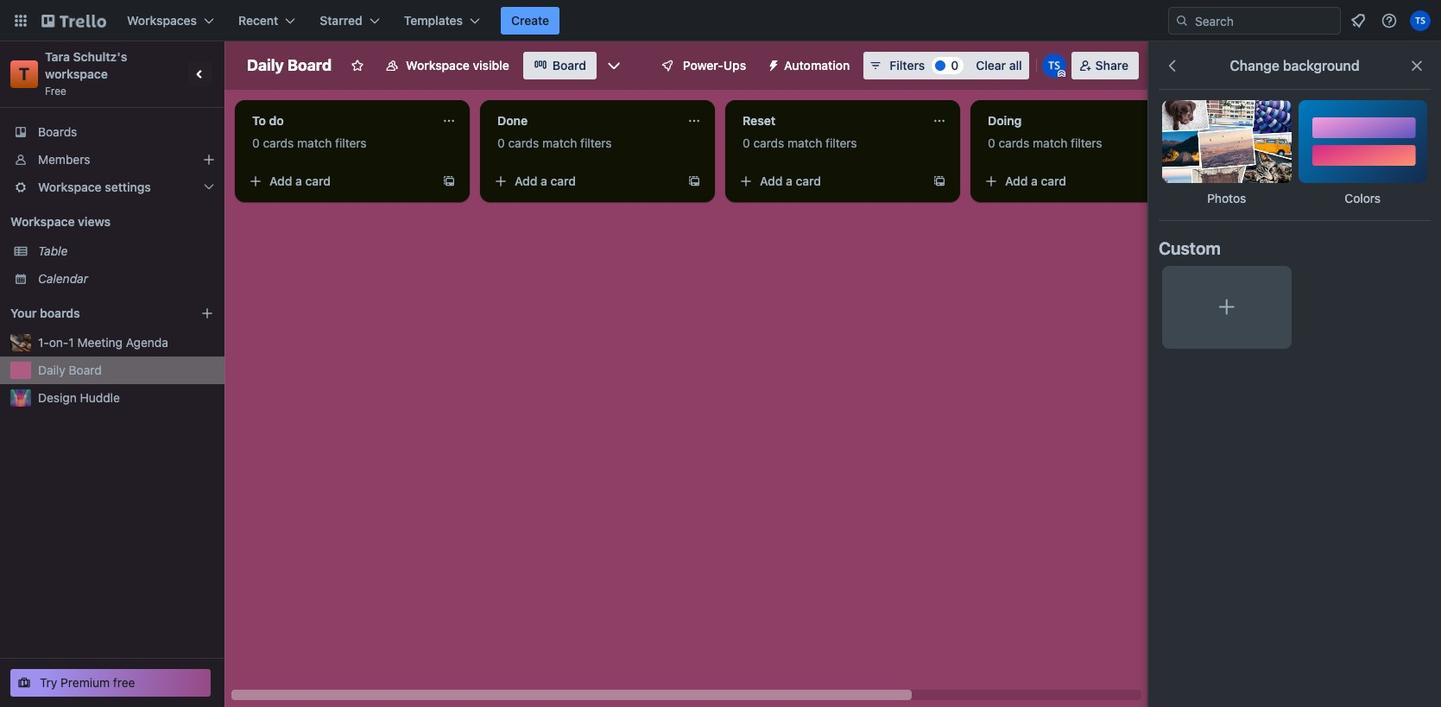 Task type: locate. For each thing, give the bounding box(es) containing it.
card down to do text field
[[305, 174, 331, 188]]

a down reset text field
[[786, 174, 793, 188]]

0 vertical spatial workspace
[[406, 58, 470, 73]]

filters down doing text field
[[1071, 136, 1103, 150]]

1 cards from the left
[[263, 136, 294, 150]]

0 horizontal spatial 0 cards match filters
[[252, 136, 367, 150]]

1 horizontal spatial create from template… image
[[688, 174, 701, 188]]

2 add a card from the left
[[515, 174, 576, 188]]

1 add from the left
[[270, 174, 292, 188]]

0 down doing
[[988, 136, 996, 150]]

views
[[78, 214, 111, 229]]

tara schultz (taraschultz7) image
[[1411, 10, 1431, 31], [1042, 54, 1067, 78]]

1 horizontal spatial daily board
[[247, 56, 332, 74]]

clear all button
[[969, 52, 1029, 79]]

0 cards match filters down the done text box
[[498, 136, 612, 150]]

starred button
[[309, 7, 390, 35]]

match down reset text field
[[788, 136, 823, 150]]

1 0 cards match filters from the left
[[252, 136, 367, 150]]

0 horizontal spatial create from template… image
[[442, 174, 456, 188]]

add down doing 0 cards match filters
[[1005, 174, 1028, 188]]

1 horizontal spatial board
[[288, 56, 332, 74]]

doing
[[988, 113, 1022, 128]]

2 create from template… image from the left
[[688, 174, 701, 188]]

0 down done at top
[[498, 136, 505, 150]]

workspace inside 'button'
[[406, 58, 470, 73]]

1 add a card from the left
[[270, 174, 331, 188]]

workspace up table
[[10, 214, 75, 229]]

huddle
[[80, 390, 120, 405]]

1 add a card button from the left
[[242, 168, 435, 195]]

create from template… image
[[442, 174, 456, 188], [688, 174, 701, 188], [933, 174, 947, 188]]

add a card down do
[[270, 174, 331, 188]]

3 cards from the left
[[754, 136, 785, 150]]

3 add a card from the left
[[760, 174, 822, 188]]

3 0 cards match filters from the left
[[743, 136, 857, 150]]

0 cards match filters for to do
[[252, 136, 367, 150]]

star or unstar board image
[[351, 59, 365, 73]]

4 match from the left
[[1033, 136, 1068, 150]]

filters down reset text field
[[826, 136, 857, 150]]

your boards
[[10, 306, 80, 320]]

2 filters from the left
[[581, 136, 612, 150]]

1 vertical spatial tara schultz (taraschultz7) image
[[1042, 54, 1067, 78]]

0 horizontal spatial daily board
[[38, 363, 102, 377]]

2 add a card button from the left
[[487, 168, 681, 195]]

boards
[[38, 124, 77, 139]]

create from template… image for done
[[688, 174, 701, 188]]

1 vertical spatial daily board
[[38, 363, 102, 377]]

card
[[305, 174, 331, 188], [551, 174, 576, 188], [796, 174, 822, 188], [1041, 174, 1067, 188]]

add down done at top
[[515, 174, 538, 188]]

cards down doing
[[999, 136, 1030, 150]]

0 cards match filters down to do text field
[[252, 136, 367, 150]]

visible
[[473, 58, 509, 73]]

members
[[38, 152, 90, 167]]

a down the done text box
[[541, 174, 548, 188]]

add a card down doing 0 cards match filters
[[1005, 174, 1067, 188]]

photos
[[1208, 191, 1247, 206]]

2 horizontal spatial board
[[553, 58, 586, 73]]

workspace
[[406, 58, 470, 73], [38, 180, 102, 194], [10, 214, 75, 229]]

board left customize views icon
[[553, 58, 586, 73]]

0 down reset
[[743, 136, 750, 150]]

add a card button
[[242, 168, 435, 195], [487, 168, 681, 195], [732, 168, 926, 195], [978, 168, 1171, 195]]

cards down reset
[[754, 136, 785, 150]]

card down doing 0 cards match filters
[[1041, 174, 1067, 188]]

2 0 cards match filters from the left
[[498, 136, 612, 150]]

board
[[288, 56, 332, 74], [553, 58, 586, 73], [69, 363, 102, 377]]

0
[[951, 58, 959, 73], [252, 136, 260, 150], [498, 136, 505, 150], [743, 136, 750, 150], [988, 136, 996, 150]]

design huddle link
[[38, 390, 214, 407]]

daily
[[247, 56, 284, 74], [38, 363, 65, 377]]

daily up the design
[[38, 363, 65, 377]]

1 horizontal spatial daily
[[247, 56, 284, 74]]

workspace down members
[[38, 180, 102, 194]]

workspace down templates popup button
[[406, 58, 470, 73]]

3 create from template… image from the left
[[933, 174, 947, 188]]

Search field
[[1189, 8, 1341, 34]]

workspace settings button
[[0, 174, 225, 201]]

4 card from the left
[[1041, 174, 1067, 188]]

2 match from the left
[[543, 136, 577, 150]]

back to home image
[[41, 7, 106, 35]]

all
[[1010, 58, 1022, 73]]

daily down recent popup button
[[247, 56, 284, 74]]

1-
[[38, 335, 49, 350]]

filters down the done text box
[[581, 136, 612, 150]]

create
[[511, 13, 550, 28]]

workspace settings
[[38, 180, 151, 194]]

daily board down recent popup button
[[247, 56, 332, 74]]

card down reset text field
[[796, 174, 822, 188]]

customize views image
[[605, 57, 623, 74]]

cards down done at top
[[508, 136, 539, 150]]

4 a from the left
[[1031, 174, 1038, 188]]

2 card from the left
[[551, 174, 576, 188]]

cards down do
[[263, 136, 294, 150]]

a down doing 0 cards match filters
[[1031, 174, 1038, 188]]

2 horizontal spatial create from template… image
[[933, 174, 947, 188]]

add a card button down to do text field
[[242, 168, 435, 195]]

0 cards match filters for done
[[498, 136, 612, 150]]

1 filters from the left
[[335, 136, 367, 150]]

clear
[[976, 58, 1006, 73]]

do
[[269, 113, 284, 128]]

share
[[1096, 58, 1129, 73]]

cards for to do
[[263, 136, 294, 150]]

workspace visible button
[[375, 52, 520, 79]]

calendar link
[[38, 270, 214, 288]]

1 horizontal spatial 0 cards match filters
[[498, 136, 612, 150]]

try premium free button
[[10, 669, 211, 697]]

0 cards match filters down reset text field
[[743, 136, 857, 150]]

power-ups
[[683, 58, 746, 73]]

add a card button down reset text field
[[732, 168, 926, 195]]

0 vertical spatial daily
[[247, 56, 284, 74]]

match
[[297, 136, 332, 150], [543, 136, 577, 150], [788, 136, 823, 150], [1033, 136, 1068, 150]]

free
[[45, 85, 66, 98]]

Done text field
[[487, 107, 677, 135]]

add a card button down doing 0 cards match filters
[[978, 168, 1171, 195]]

board left star or unstar board icon
[[288, 56, 332, 74]]

0 horizontal spatial daily
[[38, 363, 65, 377]]

match down the done text box
[[543, 136, 577, 150]]

1 vertical spatial workspace
[[38, 180, 102, 194]]

2 cards from the left
[[508, 136, 539, 150]]

4 add a card from the left
[[1005, 174, 1067, 188]]

filters for done
[[581, 136, 612, 150]]

add a card down done at top
[[515, 174, 576, 188]]

your boards with 3 items element
[[10, 303, 174, 324]]

add
[[270, 174, 292, 188], [515, 174, 538, 188], [760, 174, 783, 188], [1005, 174, 1028, 188]]

to do
[[252, 113, 284, 128]]

a down to do text field
[[296, 174, 302, 188]]

1 vertical spatial daily
[[38, 363, 65, 377]]

3 a from the left
[[786, 174, 793, 188]]

filters
[[890, 58, 925, 73]]

0 left clear
[[951, 58, 959, 73]]

4 cards from the left
[[999, 136, 1030, 150]]

boards link
[[0, 118, 225, 146]]

0 for reset
[[743, 136, 750, 150]]

add a card down reset
[[760, 174, 822, 188]]

tara schultz (taraschultz7) image right all
[[1042, 54, 1067, 78]]

match down to do text field
[[297, 136, 332, 150]]

0 horizontal spatial board
[[69, 363, 102, 377]]

0 down "to"
[[252, 136, 260, 150]]

on-
[[49, 335, 69, 350]]

2 vertical spatial workspace
[[10, 214, 75, 229]]

workspace inside popup button
[[38, 180, 102, 194]]

1 horizontal spatial tara schultz (taraschultz7) image
[[1411, 10, 1431, 31]]

add down do
[[270, 174, 292, 188]]

2 horizontal spatial 0 cards match filters
[[743, 136, 857, 150]]

4 add from the left
[[1005, 174, 1028, 188]]

doing 0 cards match filters
[[988, 113, 1103, 150]]

custom
[[1159, 238, 1221, 258]]

add a card
[[270, 174, 331, 188], [515, 174, 576, 188], [760, 174, 822, 188], [1005, 174, 1067, 188]]

1 card from the left
[[305, 174, 331, 188]]

cards
[[263, 136, 294, 150], [508, 136, 539, 150], [754, 136, 785, 150], [999, 136, 1030, 150]]

recent
[[238, 13, 278, 28]]

premium
[[61, 675, 110, 690]]

daily board
[[247, 56, 332, 74], [38, 363, 102, 377]]

filters down to do text field
[[335, 136, 367, 150]]

1-on-1 meeting agenda
[[38, 335, 168, 350]]

daily board down 1
[[38, 363, 102, 377]]

add a card button down the done text box
[[487, 168, 681, 195]]

0 vertical spatial daily board
[[247, 56, 332, 74]]

filters
[[335, 136, 367, 150], [581, 136, 612, 150], [826, 136, 857, 150], [1071, 136, 1103, 150]]

0 for to do
[[252, 136, 260, 150]]

card down the done text box
[[551, 174, 576, 188]]

1-on-1 meeting agenda link
[[38, 334, 214, 352]]

change
[[1230, 58, 1280, 73]]

1 a from the left
[[296, 174, 302, 188]]

board up design huddle
[[69, 363, 102, 377]]

add down reset
[[760, 174, 783, 188]]

4 filters from the left
[[1071, 136, 1103, 150]]

workspace navigation collapse icon image
[[188, 62, 212, 86]]

tara schultz (taraschultz7) image right open information menu icon at the top right of page
[[1411, 10, 1431, 31]]

match down doing text field
[[1033, 136, 1068, 150]]

this member is an admin of this board. image
[[1058, 70, 1066, 78]]

1 match from the left
[[297, 136, 332, 150]]

daily board inside the board name text field
[[247, 56, 332, 74]]

3 add from the left
[[760, 174, 783, 188]]

a
[[296, 174, 302, 188], [541, 174, 548, 188], [786, 174, 793, 188], [1031, 174, 1038, 188]]

board inside board link
[[553, 58, 586, 73]]

3 match from the left
[[788, 136, 823, 150]]

members link
[[0, 146, 225, 174]]

meeting
[[77, 335, 123, 350]]

3 filters from the left
[[826, 136, 857, 150]]

3 add a card button from the left
[[732, 168, 926, 195]]

0 cards match filters
[[252, 136, 367, 150], [498, 136, 612, 150], [743, 136, 857, 150]]

0 for done
[[498, 136, 505, 150]]

cards for reset
[[754, 136, 785, 150]]



Task type: describe. For each thing, give the bounding box(es) containing it.
add board image
[[200, 307, 214, 320]]

schultz's
[[73, 49, 127, 64]]

your
[[10, 306, 37, 320]]

calendar
[[38, 271, 88, 286]]

change background
[[1230, 58, 1360, 73]]

filters inside doing 0 cards match filters
[[1071, 136, 1103, 150]]

share button
[[1072, 52, 1139, 79]]

board inside daily board link
[[69, 363, 102, 377]]

match for to do
[[297, 136, 332, 150]]

try
[[40, 675, 57, 690]]

add a card button for reset's create from template… icon
[[732, 168, 926, 195]]

open information menu image
[[1381, 12, 1398, 29]]

0 horizontal spatial tara schultz (taraschultz7) image
[[1042, 54, 1067, 78]]

templates button
[[394, 7, 491, 35]]

To do text field
[[242, 107, 432, 135]]

agenda
[[126, 335, 168, 350]]

match inside doing 0 cards match filters
[[1033, 136, 1068, 150]]

background
[[1283, 58, 1360, 73]]

0 vertical spatial tara schultz (taraschultz7) image
[[1411, 10, 1431, 31]]

board link
[[523, 52, 597, 79]]

templates
[[404, 13, 463, 28]]

table
[[38, 244, 68, 258]]

free
[[113, 675, 135, 690]]

match for done
[[543, 136, 577, 150]]

workspaces button
[[117, 7, 225, 35]]

create from template… image for reset
[[933, 174, 947, 188]]

workspace
[[45, 67, 108, 81]]

clear all
[[976, 58, 1022, 73]]

4 add a card button from the left
[[978, 168, 1171, 195]]

workspace for workspace visible
[[406, 58, 470, 73]]

design huddle
[[38, 390, 120, 405]]

workspace for workspace views
[[10, 214, 75, 229]]

automation button
[[760, 52, 861, 79]]

power-ups button
[[649, 52, 757, 79]]

search image
[[1176, 14, 1189, 28]]

Reset text field
[[732, 107, 923, 135]]

0 cards match filters for reset
[[743, 136, 857, 150]]

add a card button for first create from template… icon
[[242, 168, 435, 195]]

Board name text field
[[238, 52, 340, 79]]

tara
[[45, 49, 70, 64]]

automation
[[784, 58, 850, 73]]

primary element
[[0, 0, 1442, 41]]

create button
[[501, 7, 560, 35]]

starred
[[320, 13, 363, 28]]

filters for to do
[[335, 136, 367, 150]]

reset
[[743, 113, 776, 128]]

tara schultz's workspace free
[[45, 49, 130, 98]]

boards
[[40, 306, 80, 320]]

0 notifications image
[[1348, 10, 1369, 31]]

board inside the board name text field
[[288, 56, 332, 74]]

tara schultz's workspace link
[[45, 49, 130, 81]]

cards inside doing 0 cards match filters
[[999, 136, 1030, 150]]

cards for done
[[508, 136, 539, 150]]

daily board link
[[38, 362, 214, 379]]

sm image
[[760, 52, 784, 76]]

3 card from the left
[[796, 174, 822, 188]]

2 add from the left
[[515, 174, 538, 188]]

colors
[[1345, 191, 1381, 206]]

design
[[38, 390, 77, 405]]

ups
[[724, 58, 746, 73]]

recent button
[[228, 7, 306, 35]]

2 a from the left
[[541, 174, 548, 188]]

0 inside doing 0 cards match filters
[[988, 136, 996, 150]]

power-
[[683, 58, 724, 73]]

t
[[19, 64, 30, 84]]

workspace for workspace settings
[[38, 180, 102, 194]]

filters for reset
[[826, 136, 857, 150]]

Doing text field
[[978, 107, 1168, 135]]

add a card button for create from template… icon for done
[[487, 168, 681, 195]]

workspaces
[[127, 13, 197, 28]]

daily inside the board name text field
[[247, 56, 284, 74]]

match for reset
[[788, 136, 823, 150]]

workspace visible
[[406, 58, 509, 73]]

1 create from template… image from the left
[[442, 174, 456, 188]]

1
[[69, 335, 74, 350]]

table link
[[38, 243, 214, 260]]

done
[[498, 113, 528, 128]]

t link
[[10, 60, 38, 88]]

settings
[[105, 180, 151, 194]]

workspace views
[[10, 214, 111, 229]]

try premium free
[[40, 675, 135, 690]]

to
[[252, 113, 266, 128]]



Task type: vqa. For each thing, say whether or not it's contained in the screenshot.
JORDAN
no



